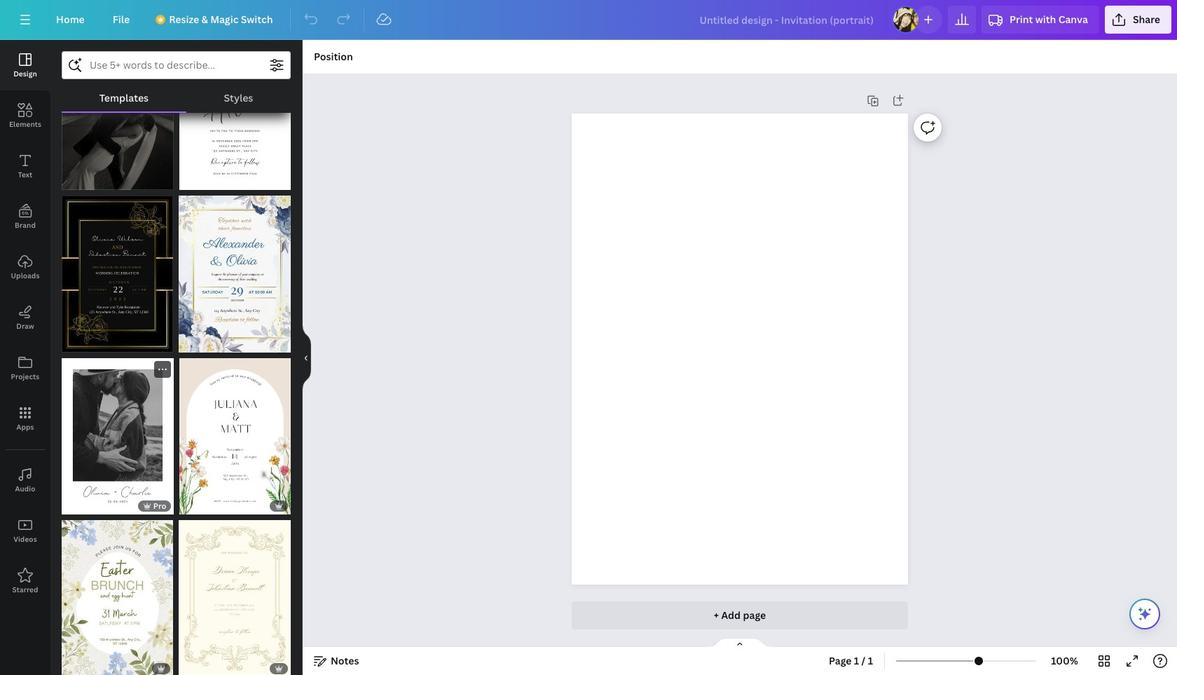 Task type: describe. For each thing, give the bounding box(es) containing it.
photo typography stylish black and white save the date wedding party invitation group
[[62, 34, 174, 190]]

1 1 from the left
[[855, 654, 860, 668]]

black white minimalist photo save the date wedding invitation image
[[62, 358, 174, 515]]

page
[[744, 609, 767, 622]]

starred
[[12, 585, 38, 595]]

side panel tab list
[[0, 40, 50, 607]]

notes
[[331, 654, 359, 668]]

black white minimalist photo save the date wedding invitation group
[[62, 358, 174, 515]]

apps
[[16, 422, 34, 432]]

styles button
[[186, 85, 291, 111]]

elements
[[9, 119, 41, 129]]

show pages image
[[707, 637, 774, 649]]

projects
[[11, 372, 40, 381]]

pastel floral illustrative easter brunch invitation group
[[62, 512, 173, 675]]

magic
[[210, 13, 239, 26]]

Design title text field
[[689, 6, 887, 34]]

home
[[56, 13, 85, 26]]

print
[[1010, 13, 1034, 26]]

+ add page
[[714, 609, 767, 622]]

brand button
[[0, 191, 50, 242]]

pastel floral illustrative easter brunch invitation image
[[62, 520, 173, 675]]

print with canva button
[[982, 6, 1100, 34]]

draw button
[[0, 292, 50, 343]]

blue and gold floral wedding invitation group
[[179, 187, 291, 353]]

100%
[[1052, 654, 1079, 668]]

+ add page button
[[572, 602, 909, 630]]

share
[[1134, 13, 1161, 26]]

templates
[[99, 91, 149, 104]]

design button
[[0, 40, 50, 90]]

position
[[314, 50, 353, 63]]

switch
[[241, 13, 273, 26]]

print with canva
[[1010, 13, 1089, 26]]

file
[[113, 13, 130, 26]]

canva
[[1059, 13, 1089, 26]]

styles
[[224, 91, 253, 104]]

starred button
[[0, 556, 50, 607]]

black and white minimalist calligraphy wedding invitation group
[[179, 34, 291, 190]]

file button
[[102, 6, 141, 34]]

notes button
[[309, 650, 365, 672]]

audio button
[[0, 455, 50, 506]]

pro
[[153, 501, 167, 511]]

main menu bar
[[0, 0, 1178, 40]]



Task type: locate. For each thing, give the bounding box(es) containing it.
photo typography stylish black and white save the date wedding party invitation image
[[62, 34, 174, 190]]

resize
[[169, 13, 199, 26]]

&
[[202, 13, 208, 26]]

elements button
[[0, 90, 50, 141]]

100% button
[[1043, 650, 1088, 672]]

uploads button
[[0, 242, 50, 292]]

text
[[18, 170, 32, 180]]

Use 5+ words to describe... search field
[[90, 52, 263, 79]]

blue and gold floral wedding invitation image
[[179, 196, 291, 353]]

apps button
[[0, 393, 50, 444]]

2 1 from the left
[[869, 654, 874, 668]]

hide image
[[302, 324, 311, 391]]

1 right "/"
[[869, 654, 874, 668]]

black gold simple wedding invitation group
[[62, 187, 173, 353]]

page
[[830, 654, 852, 668]]

1 left "/"
[[855, 654, 860, 668]]

text button
[[0, 141, 50, 191]]

home link
[[45, 6, 96, 34]]

audio
[[15, 484, 35, 494]]

black and white minimalist calligraphy wedding invitation image
[[179, 34, 291, 190]]

beige classic vintage frame wedding invitation group
[[179, 512, 291, 675]]

projects button
[[0, 343, 50, 393]]

share button
[[1106, 6, 1172, 34]]

position button
[[309, 46, 359, 68]]

0 horizontal spatial 1
[[855, 654, 860, 668]]

resize & magic switch button
[[147, 6, 284, 34]]

canva assistant image
[[1137, 606, 1154, 623]]

templates button
[[62, 85, 186, 111]]

+
[[714, 609, 719, 622]]

videos
[[13, 534, 37, 544]]

draw
[[16, 321, 34, 331]]

1
[[855, 654, 860, 668], [869, 654, 874, 668]]

add
[[722, 609, 741, 622]]

1 horizontal spatial 1
[[869, 654, 874, 668]]

/
[[862, 654, 866, 668]]

resize & magic switch
[[169, 13, 273, 26]]

beige white modern minimalist floral wedding invitation image
[[179, 358, 291, 515]]

beige classic vintage frame wedding invitation image
[[179, 520, 291, 675]]

beige white modern minimalist floral wedding invitation group
[[179, 350, 291, 515]]

videos button
[[0, 506, 50, 556]]

brand
[[15, 220, 36, 230]]

page 1 / 1
[[830, 654, 874, 668]]

black gold simple wedding invitation image
[[62, 196, 173, 353]]

with
[[1036, 13, 1057, 26]]

design
[[13, 69, 37, 79]]

uploads
[[11, 271, 40, 280]]



Task type: vqa. For each thing, say whether or not it's contained in the screenshot.
+ add page button in the bottom of the page
yes



